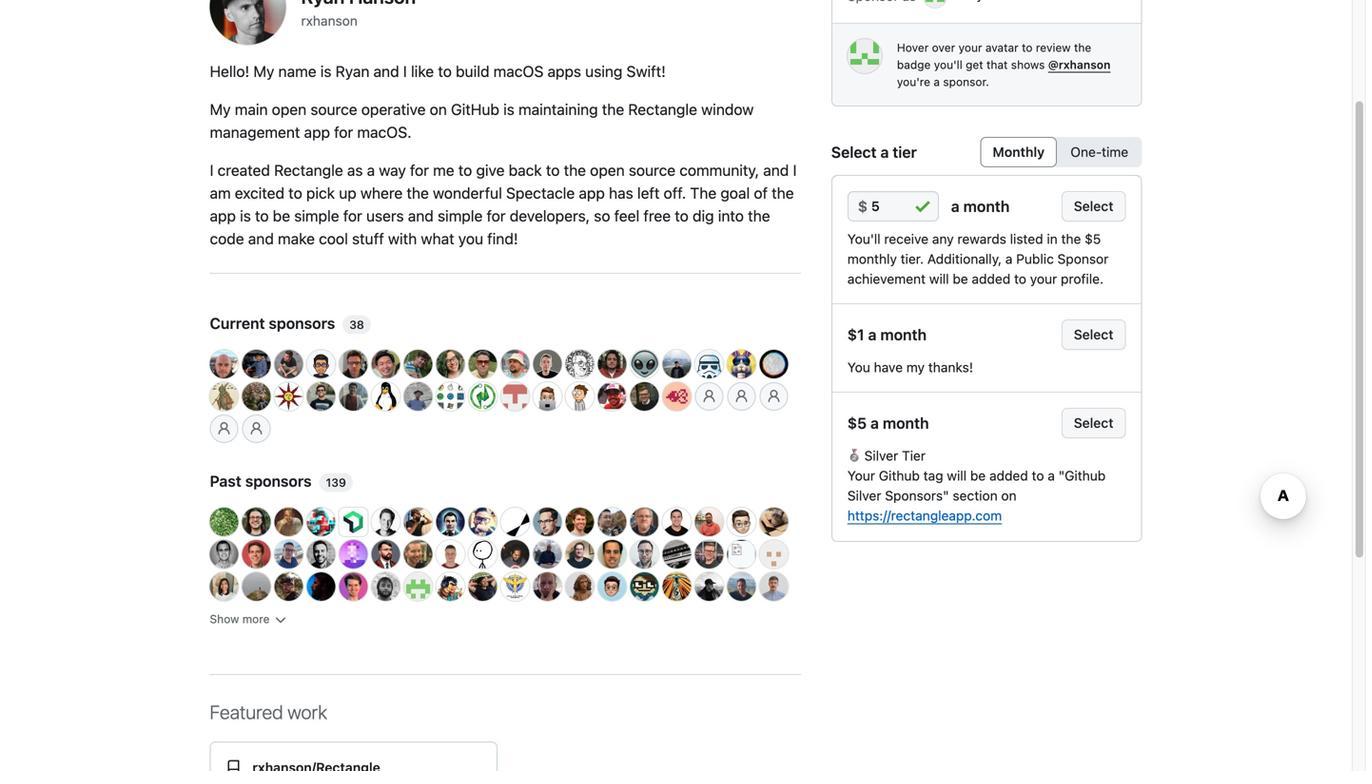 Task type: locate. For each thing, give the bounding box(es) containing it.
i
[[403, 62, 407, 80], [210, 161, 214, 179], [793, 161, 797, 179]]

1 horizontal spatial rectangle
[[628, 100, 697, 118]]

simple down pick
[[294, 207, 339, 225]]

1 vertical spatial your
[[1030, 271, 1057, 287]]

private sponsor image down @vesther image
[[734, 389, 749, 404]]

sponsor.
[[943, 75, 989, 88]]

the inside the my main open source operative on github is maintaining the rectangle window management app for macos.
[[602, 100, 624, 118]]

achievement
[[848, 271, 926, 287]]

@thejustinwalsh image
[[469, 508, 497, 537]]

@nolar image
[[469, 350, 497, 379]]

to left pick
[[289, 184, 302, 202]]

open right main
[[272, 100, 307, 118]]

the down of
[[748, 207, 770, 225]]

added up section
[[990, 468, 1028, 484]]

a left public
[[1006, 251, 1013, 267]]

@rrazor image
[[630, 541, 659, 569]]

@haffmaestro image
[[760, 573, 788, 601]]

source up left
[[629, 161, 676, 179]]

for inside the my main open source operative on github is maintaining the rectangle window management app for macos.
[[334, 123, 353, 141]]

2 vertical spatial month
[[883, 414, 929, 432]]

your
[[848, 468, 875, 484]]

open up has
[[590, 161, 625, 179]]

app down the am
[[210, 207, 236, 225]]

@eeimer image
[[404, 573, 432, 601]]

0 horizontal spatial app
[[210, 207, 236, 225]]

2 horizontal spatial i
[[793, 161, 797, 179]]

0 horizontal spatial my
[[210, 100, 231, 118]]

is inside 'i created rectangle as a way for me to give back to the open source community, and i am excited to pick up where the wonderful spectacle app has left off. the goal of the app is to be simple for users and simple for developers, so feel free to dig into the code and make cool stuff with what you find!'
[[240, 207, 251, 225]]

simple
[[294, 207, 339, 225], [438, 207, 483, 225]]

your
[[959, 41, 983, 54], [1030, 271, 1057, 287]]

my left name
[[253, 62, 274, 80]]

i right the community,
[[793, 161, 797, 179]]

silver
[[865, 448, 899, 464], [848, 488, 882, 504]]

up
[[339, 184, 357, 202]]

@jonas jonas image
[[695, 573, 724, 601]]

@pedromarins image
[[663, 508, 691, 537]]

Custom sponsorship amount number field
[[848, 191, 939, 222]]

added inside you'll receive any rewards listed in the $5 monthly tier. additionally, a public sponsor achievement will be added to your profile.
[[972, 271, 1011, 287]]

select button up the "github
[[1062, 408, 1126, 439]]

0 horizontal spatial rectangle
[[274, 161, 343, 179]]

1 vertical spatial rectangle
[[274, 161, 343, 179]]

the right where
[[407, 184, 429, 202]]

@billcolumbia image
[[275, 573, 303, 601]]

1 vertical spatial is
[[503, 100, 515, 118]]

month up you have my thanks!
[[881, 326, 927, 344]]

select up the "github
[[1074, 415, 1114, 431]]

1 horizontal spatial i
[[403, 62, 407, 80]]

be up section
[[971, 468, 986, 484]]

select left tier
[[832, 143, 877, 161]]

private sponsor image right @beetrootpaul image
[[702, 389, 717, 404]]

name
[[278, 62, 316, 80]]

your inside the hover over your avatar to review the badge you'll get that shows
[[959, 41, 983, 54]]

for
[[334, 123, 353, 141], [410, 161, 429, 179], [343, 207, 362, 225], [487, 207, 506, 225]]

rectangle
[[628, 100, 697, 118], [274, 161, 343, 179]]

2 select button from the top
[[1062, 320, 1126, 350]]

time
[[1102, 144, 1129, 160]]

@mooseburgr image
[[663, 573, 691, 601]]

@mjthompson image
[[760, 541, 788, 569]]

@longrunningprocess image
[[533, 573, 562, 601]]

macos
[[494, 62, 544, 80]]

has
[[609, 184, 633, 202]]

1 vertical spatial $5
[[848, 414, 867, 432]]

that
[[987, 58, 1008, 71]]

@crow eh image
[[598, 350, 627, 379]]

with
[[388, 230, 417, 248]]

hello!
[[210, 62, 249, 80]]

listed
[[1010, 231, 1044, 247]]

private sponsor image
[[702, 389, 717, 404], [734, 389, 749, 404], [216, 422, 232, 437], [249, 422, 264, 437]]

0 horizontal spatial i
[[210, 161, 214, 179]]

for left me
[[410, 161, 429, 179]]

0 vertical spatial $5
[[1085, 231, 1101, 247]]

2 vertical spatial be
[[971, 468, 986, 484]]

created
[[218, 161, 270, 179]]

@triangletodd image
[[372, 541, 400, 569]]

my left main
[[210, 100, 231, 118]]

0 vertical spatial will
[[930, 271, 949, 287]]

rectangle inside the my main open source operative on github is maintaining the rectangle window management app for macos.
[[628, 100, 697, 118]]

will
[[930, 271, 949, 287], [947, 468, 967, 484]]

@iliayatsenko image
[[404, 383, 432, 411]]

to left the dig
[[675, 207, 689, 225]]

is down excited
[[240, 207, 251, 225]]

show more
[[210, 613, 273, 626]]

what
[[421, 230, 454, 248]]

a
[[934, 75, 940, 88], [881, 143, 889, 161], [367, 161, 375, 179], [951, 197, 960, 216], [1006, 251, 1013, 267], [868, 326, 877, 344], [871, 414, 879, 432], [1048, 468, 1055, 484]]

i left like
[[403, 62, 407, 80]]

@vesther image
[[727, 350, 756, 379]]

@kmax12 image
[[210, 541, 238, 569]]

1 vertical spatial on
[[1001, 488, 1017, 504]]

your down public
[[1030, 271, 1057, 287]]

silver down your at the right bottom
[[848, 488, 882, 504]]

1 horizontal spatial open
[[590, 161, 625, 179]]

@hukl image
[[307, 508, 335, 537]]

$5 inside you'll receive any rewards listed in the $5 monthly tier. additionally, a public sponsor achievement will be added to your profile.
[[1085, 231, 1101, 247]]

select button for $5 a month
[[1062, 408, 1126, 439]]

you'll receive any rewards listed in the $5 monthly tier. additionally, a public sponsor achievement will be added to your profile.
[[848, 231, 1109, 287]]

2 horizontal spatial app
[[579, 184, 605, 202]]

a left tier
[[881, 143, 889, 161]]

tag
[[924, 468, 944, 484]]

to left the "github
[[1032, 468, 1044, 484]]

open inside the my main open source operative on github is maintaining the rectangle window management app for macos.
[[272, 100, 307, 118]]

@wkillerud image
[[533, 350, 562, 379]]

3 select button from the top
[[1062, 408, 1126, 439]]

0 horizontal spatial be
[[273, 207, 290, 225]]

@nakp image
[[501, 541, 530, 569]]

silver up github
[[865, 448, 899, 464]]

app up so
[[579, 184, 605, 202]]

the inside the hover over your avatar to review the badge you'll get that shows
[[1074, 41, 1092, 54]]

my main open source operative on github is maintaining the rectangle window management app for macos.
[[210, 100, 754, 141]]

2 vertical spatial select button
[[1062, 408, 1126, 439]]

2 vertical spatial is
[[240, 207, 251, 225]]

to down excited
[[255, 207, 269, 225]]

to inside the hover over your avatar to review the badge you'll get that shows
[[1022, 41, 1033, 54]]

0 horizontal spatial open
[[272, 100, 307, 118]]

added down additionally,
[[972, 271, 1011, 287]]

a inside 'i created rectangle as a way for me to give back to the open source community, and i am excited to pick up where the wonderful spectacle app has left off. the goal of the app is to be simple for users and simple for developers, so feel free to dig into the code and make cool stuff with what you find!'
[[367, 161, 375, 179]]

the
[[1074, 41, 1092, 54], [602, 100, 624, 118], [564, 161, 586, 179], [407, 184, 429, 202], [772, 184, 794, 202], [748, 207, 770, 225], [1062, 231, 1081, 247]]

rectangle inside 'i created rectangle as a way for me to give back to the open source community, and i am excited to pick up where the wonderful spectacle app has left off. the goal of the app is to be simple for users and simple for developers, so feel free to dig into the code and make cool stuff with what you find!'
[[274, 161, 343, 179]]

2 horizontal spatial be
[[971, 468, 986, 484]]

will down additionally,
[[930, 271, 949, 287]]

way
[[379, 161, 406, 179]]

source
[[311, 100, 357, 118], [629, 161, 676, 179]]

for down "up"
[[343, 207, 362, 225]]

open inside 'i created rectangle as a way for me to give back to the open source community, and i am excited to pick up where the wonderful spectacle app has left off. the goal of the app is to be simple for users and simple for developers, so feel free to dig into the code and make cool stuff with what you find!'
[[590, 161, 625, 179]]

@lumaxis image
[[404, 350, 432, 379]]

goal
[[721, 184, 750, 202]]

@yoshitamagoshi image
[[307, 541, 335, 569]]

@gutzbenj image
[[533, 383, 562, 411]]

to down public
[[1014, 271, 1027, 287]]

simple down wonderful
[[438, 207, 483, 225]]

select
[[832, 143, 877, 161], [1074, 198, 1114, 214], [1074, 327, 1114, 343], [1074, 415, 1114, 431]]

developers,
[[510, 207, 590, 225]]

is inside the my main open source operative on github is maintaining the rectangle window management app for macos.
[[503, 100, 515, 118]]

will inside "🥈 silver tier your github tag will be added to a "github silver sponsors" section on https://rectangleapp.com"
[[947, 468, 967, 484]]

a right as at top
[[367, 161, 375, 179]]

@nisutec image
[[469, 383, 497, 411]]

0 horizontal spatial your
[[959, 41, 983, 54]]

0 vertical spatial rectangle
[[628, 100, 697, 118]]

into
[[718, 207, 744, 225]]

get
[[966, 58, 984, 71]]

private sponsor image down @svelle image
[[249, 422, 264, 437]]

1 vertical spatial sponsors
[[245, 472, 312, 491]]

will right tag at the right bottom of page
[[947, 468, 967, 484]]

@mikejohnpage image
[[566, 383, 594, 411]]

featured
[[210, 701, 283, 724]]

sponsors for current
[[269, 315, 335, 333]]

to up shows
[[1022, 41, 1033, 54]]

$5 up 🥈
[[848, 414, 867, 432]]

sponsors for past
[[245, 472, 312, 491]]

1 horizontal spatial is
[[320, 62, 332, 80]]

additionally,
[[928, 251, 1002, 267]]

0 vertical spatial open
[[272, 100, 307, 118]]

code
[[210, 230, 244, 248]]

of
[[754, 184, 768, 202]]

and right code
[[248, 230, 274, 248]]

0 vertical spatial source
[[311, 100, 357, 118]]

2 horizontal spatial is
[[503, 100, 515, 118]]

i up the am
[[210, 161, 214, 179]]

to inside you'll receive any rewards listed in the $5 monthly tier. additionally, a public sponsor achievement will be added to your profile.
[[1014, 271, 1027, 287]]

hover
[[897, 41, 929, 54]]

🥈
[[848, 448, 861, 464]]

1 vertical spatial month
[[881, 326, 927, 344]]

over
[[932, 41, 956, 54]]

1 horizontal spatial be
[[953, 271, 968, 287]]

spectacle
[[506, 184, 575, 202]]

source down ryan
[[311, 100, 357, 118]]

work
[[288, 701, 327, 724]]

0 vertical spatial select button
[[1062, 191, 1126, 222]]

you're
[[897, 75, 931, 88]]

@willianfalbo image
[[727, 573, 756, 601]]

1 horizontal spatial $5
[[1085, 231, 1101, 247]]

@tbolt image
[[307, 573, 335, 601]]

so
[[594, 207, 610, 225]]

1 horizontal spatial app
[[304, 123, 330, 141]]

profile.
[[1061, 271, 1104, 287]]

@aslilac image
[[436, 350, 465, 379]]

using
[[585, 62, 623, 80]]

1 vertical spatial added
[[990, 468, 1028, 484]]

$
[[858, 197, 868, 216]]

you
[[458, 230, 483, 248]]

@dysolution image
[[404, 541, 432, 569]]

month up tier
[[883, 414, 929, 432]]

0 vertical spatial added
[[972, 271, 1011, 287]]

dig
[[693, 207, 714, 225]]

0 vertical spatial on
[[430, 100, 447, 118]]

on right section
[[1001, 488, 1017, 504]]

0 vertical spatial app
[[304, 123, 330, 141]]

@rxhanson image
[[210, 0, 286, 45]]

past sponsors
[[210, 472, 315, 491]]

2 vertical spatial app
[[210, 207, 236, 225]]

rectangle down 'swift!'
[[628, 100, 697, 118]]

is left ryan
[[320, 62, 332, 80]]

the down using
[[602, 100, 624, 118]]

be up make
[[273, 207, 290, 225]]

$5
[[1085, 231, 1101, 247], [848, 414, 867, 432]]

0 horizontal spatial source
[[311, 100, 357, 118]]

0 vertical spatial my
[[253, 62, 274, 80]]

the right in
[[1062, 231, 1081, 247]]

0 horizontal spatial is
[[240, 207, 251, 225]]

1 vertical spatial be
[[953, 271, 968, 287]]

to right like
[[438, 62, 452, 80]]

your up get
[[959, 41, 983, 54]]

@adamhill image
[[630, 508, 659, 537]]

a up your at the right bottom
[[871, 414, 879, 432]]

section
[[953, 488, 998, 504]]

a right $1
[[868, 326, 877, 344]]

tier
[[902, 448, 926, 464]]

is
[[320, 62, 332, 80], [503, 100, 515, 118], [240, 207, 251, 225]]

139
[[326, 476, 346, 490]]

"github
[[1059, 468, 1106, 484]]

$5 a month
[[848, 414, 929, 432]]

my
[[253, 62, 274, 80], [210, 100, 231, 118]]

@weakish image
[[501, 508, 530, 537]]

sponsors up @sudhirj icon at the bottom of page
[[245, 472, 312, 491]]

0 horizontal spatial on
[[430, 100, 447, 118]]

$5 up sponsor
[[1085, 231, 1101, 247]]

0 vertical spatial sponsors
[[269, 315, 335, 333]]

1 select button from the top
[[1062, 191, 1126, 222]]

month up rewards
[[964, 197, 1010, 216]]

1 vertical spatial app
[[579, 184, 605, 202]]

@bruceli image
[[598, 508, 627, 537]]

@plpxsk image
[[760, 350, 788, 379]]

for up as at top
[[334, 123, 353, 141]]

rewards
[[958, 231, 1007, 247]]

@robmcguinness image
[[339, 350, 368, 379]]

on
[[430, 100, 447, 118], [1001, 488, 1017, 504]]

to right me
[[458, 161, 472, 179]]

app inside the my main open source operative on github is maintaining the rectangle window management app for macos.
[[304, 123, 330, 141]]

a down you'll
[[934, 75, 940, 88]]

1 horizontal spatial my
[[253, 62, 274, 80]]

be down additionally,
[[953, 271, 968, 287]]

https://rectangleapp.com link
[[848, 508, 1002, 524]]

1 vertical spatial source
[[629, 161, 676, 179]]

0 vertical spatial be
[[273, 207, 290, 225]]

1 vertical spatial select button
[[1062, 320, 1126, 350]]

1 simple from the left
[[294, 207, 339, 225]]

@tutuuxy image
[[663, 541, 691, 569]]

1 vertical spatial will
[[947, 468, 967, 484]]

give
[[476, 161, 505, 179]]

select button up sponsor
[[1062, 191, 1126, 222]]

am
[[210, 184, 231, 202]]

1 horizontal spatial source
[[629, 161, 676, 179]]

is right github
[[503, 100, 515, 118]]

any
[[932, 231, 954, 247]]

1 vertical spatial my
[[210, 100, 231, 118]]

sponsors
[[269, 315, 335, 333], [245, 472, 312, 491]]

a left the "github
[[1048, 468, 1055, 484]]

main
[[235, 100, 268, 118]]

to up the spectacle on the top left
[[546, 161, 560, 179]]

1 horizontal spatial on
[[1001, 488, 1017, 504]]

rxhanson
[[301, 13, 358, 29]]

0 horizontal spatial $5
[[848, 414, 867, 432]]

@mccabe615 image
[[727, 541, 756, 569]]

@jordonphillips image
[[372, 573, 400, 601]]

@franciosi image
[[242, 350, 271, 379]]

app up pick
[[304, 123, 330, 141]]

1 horizontal spatial simple
[[438, 207, 483, 225]]

on left github
[[430, 100, 447, 118]]

to
[[1022, 41, 1033, 54], [438, 62, 452, 80], [458, 161, 472, 179], [546, 161, 560, 179], [289, 184, 302, 202], [255, 207, 269, 225], [675, 207, 689, 225], [1014, 271, 1027, 287], [1032, 468, 1044, 484]]

will inside you'll receive any rewards listed in the $5 monthly tier. additionally, a public sponsor achievement will be added to your profile.
[[930, 271, 949, 287]]

0 vertical spatial your
[[959, 41, 983, 54]]

@vinkla image
[[339, 541, 368, 569]]

1 horizontal spatial your
[[1030, 271, 1057, 287]]

@steffex image
[[533, 541, 562, 569]]

sponsors up the @samuela image at the left of the page
[[269, 315, 335, 333]]

@olsavmic image
[[469, 573, 497, 601]]

1 vertical spatial open
[[590, 161, 625, 179]]

select button down 'profile.'
[[1062, 320, 1126, 350]]

shows
[[1011, 58, 1045, 71]]

rectangle up pick
[[274, 161, 343, 179]]

open
[[272, 100, 307, 118], [590, 161, 625, 179]]

the up @rxhanson link
[[1074, 41, 1092, 54]]

@deltamualpha image
[[566, 350, 594, 379]]

0 horizontal spatial simple
[[294, 207, 339, 225]]

@newrelic image
[[339, 508, 368, 537]]

a inside you'll receive any rewards listed in the $5 monthly tier. additionally, a public sponsor achievement will be added to your profile.
[[1006, 251, 1013, 267]]



Task type: vqa. For each thing, say whether or not it's contained in the screenshot.
3rd Copy the full SHA icon from the bottom
no



Task type: describe. For each thing, give the bounding box(es) containing it.
github
[[451, 100, 500, 118]]

@scottrobertson image
[[404, 508, 432, 537]]

you'll
[[848, 231, 881, 247]]

show
[[210, 613, 239, 626]]

be inside "🥈 silver tier your github tag will be added to a "github silver sponsors" section on https://rectangleapp.com"
[[971, 468, 986, 484]]

thanks!
[[929, 360, 973, 375]]

sponsors"
[[885, 488, 949, 504]]

month for $1 a month
[[881, 326, 927, 344]]

select button for $1 a month
[[1062, 320, 1126, 350]]

1 vertical spatial silver
[[848, 488, 882, 504]]

past
[[210, 472, 241, 491]]

@beetrootpaul image
[[663, 383, 691, 411]]

one-
[[1071, 144, 1102, 160]]

🥈 silver tier your github tag will be added to a "github silver sponsors" section on https://rectangleapp.com
[[848, 448, 1106, 524]]

and up what at the top of page
[[408, 207, 434, 225]]

source inside 'i created rectangle as a way for me to give back to the open source community, and i am excited to pick up where the wonderful spectacle app has left off. the goal of the app is to be simple for users and simple for developers, so feel free to dig into the code and make cool stuff with what you find!'
[[629, 161, 676, 179]]

be inside you'll receive any rewards listed in the $5 monthly tier. additionally, a public sponsor achievement will be added to your profile.
[[953, 271, 968, 287]]

as
[[347, 161, 363, 179]]

in
[[1047, 231, 1058, 247]]

receive
[[884, 231, 929, 247]]

review
[[1036, 41, 1071, 54]]

@slavshik image
[[436, 541, 465, 569]]

@aldegoeij image
[[598, 541, 627, 569]]

month for $5 a month
[[883, 414, 929, 432]]

@anglepoised image
[[210, 350, 238, 379]]

maintaining
[[519, 100, 598, 118]]

@rxhanson you're             a sponsor.
[[897, 58, 1111, 88]]

where
[[361, 184, 403, 202]]

current
[[210, 315, 265, 333]]

swift!
[[627, 62, 666, 80]]

private sponsor image down @purajit image
[[216, 422, 232, 437]]

i created rectangle as a way for me to give back to the open source community, and i am excited to pick up where the wonderful spectacle app has left off. the goal of the app is to be simple for users and simple for developers, so feel free to dig into the code and make cool stuff with what you find!
[[210, 161, 797, 248]]

@iskore image
[[695, 350, 724, 379]]

badge
[[897, 58, 931, 71]]

@askedrelic image
[[566, 508, 594, 537]]

users
[[366, 207, 404, 225]]

cool
[[319, 230, 348, 248]]

find!
[[487, 230, 518, 248]]

the inside you'll receive any rewards listed in the $5 monthly tier. additionally, a public sponsor achievement will be added to your profile.
[[1062, 231, 1081, 247]]

@exiahan image
[[501, 573, 530, 601]]

one-time
[[1071, 144, 1129, 160]]

@svelle image
[[242, 383, 271, 411]]

tier.
[[901, 251, 924, 267]]

apps
[[548, 62, 581, 80]]

you have my thanks!
[[848, 360, 973, 375]]

https://rectangleapp.com
[[848, 508, 1002, 524]]

@okwichu image
[[533, 508, 562, 537]]

@nat image
[[372, 508, 400, 537]]

chevron down image
[[273, 613, 288, 628]]

for up 'find!' on the top of page
[[487, 207, 506, 225]]

0 vertical spatial is
[[320, 62, 332, 80]]

sponsor
[[1058, 251, 1109, 267]]

@swr image
[[242, 508, 271, 537]]

@wgroeneveld image
[[760, 508, 788, 537]]

@chris short image
[[695, 541, 724, 569]]

to inside "🥈 silver tier your github tag will be added to a "github silver sponsors" section on https://rectangleapp.com"
[[1032, 468, 1044, 484]]

free
[[644, 207, 671, 225]]

like
[[411, 62, 434, 80]]

@gulci image
[[275, 383, 303, 411]]

@oraculum image
[[275, 541, 303, 569]]

@purajit image
[[210, 383, 238, 411]]

@mikealvarado image
[[307, 383, 335, 411]]

avatar
[[986, 41, 1019, 54]]

select down 'profile.'
[[1074, 327, 1114, 343]]

@ed flanagan image
[[663, 350, 691, 379]]

back
[[509, 161, 542, 179]]

monthly
[[993, 144, 1045, 160]]

build
[[456, 62, 490, 80]]

one-time link
[[1062, 142, 1138, 163]]

the right of
[[772, 184, 794, 202]]

off.
[[664, 184, 686, 202]]

@bringoff image
[[630, 573, 659, 601]]

select a tier
[[832, 143, 917, 161]]

tier
[[893, 143, 917, 161]]

stuff
[[352, 230, 384, 248]]

ryan
[[336, 62, 370, 80]]

on inside "🥈 silver tier your github tag will be added to a "github silver sponsors" section on https://rectangleapp.com"
[[1001, 488, 1017, 504]]

repo image
[[226, 761, 241, 772]]

0 vertical spatial silver
[[865, 448, 899, 464]]

on inside the my main open source operative on github is maintaining the rectangle window management app for macos.
[[430, 100, 447, 118]]

@anatolytkach image
[[436, 573, 465, 601]]

@chrisshyi image
[[436, 383, 465, 411]]

pick
[[306, 184, 335, 202]]

my
[[907, 360, 925, 375]]

@solkaz image
[[339, 383, 368, 411]]

$1 a month
[[848, 326, 927, 344]]

be inside 'i created rectangle as a way for me to give back to the open source community, and i am excited to pick up where the wonderful spectacle app has left off. the goal of the app is to be simple for users and simple for developers, so feel free to dig into the code and make cool stuff with what you find!'
[[273, 207, 290, 225]]

select up sponsor
[[1074, 198, 1114, 214]]

private sponsor image
[[767, 389, 782, 404]]

feel
[[614, 207, 640, 225]]

@binkus image
[[372, 383, 400, 411]]

@andymoe image
[[210, 508, 238, 537]]

@prathje image
[[727, 508, 756, 537]]

@jcraig999 image
[[501, 383, 530, 411]]

current sponsors
[[210, 315, 339, 333]]

my inside the my main open source operative on github is maintaining the rectangle window management app for macos.
[[210, 100, 231, 118]]

a month
[[951, 197, 1010, 216]]

@d neri image
[[210, 573, 238, 601]]

added inside "🥈 silver tier your github tag will be added to a "github silver sponsors" section on https://rectangleapp.com"
[[990, 468, 1028, 484]]

0 vertical spatial month
[[964, 197, 1010, 216]]

@valentintrinque image
[[598, 573, 627, 601]]

@jeremiahpslewis image
[[566, 573, 594, 601]]

@sterafix image
[[630, 383, 659, 411]]

select a tier list
[[981, 137, 1142, 167]]

@kirby image
[[436, 508, 465, 537]]

$1
[[848, 326, 865, 344]]

@iharkatkavets image
[[501, 350, 530, 379]]

the up the spectacle on the top left
[[564, 161, 586, 179]]

you
[[848, 360, 871, 375]]

@ridv image
[[242, 573, 271, 601]]

@sudhirj image
[[275, 508, 303, 537]]

monthly
[[848, 251, 897, 267]]

public
[[1017, 251, 1054, 267]]

@terryturtle85 image
[[848, 39, 882, 73]]

@ialexryan image
[[339, 573, 368, 601]]

management
[[210, 123, 300, 141]]

@peetmck image
[[598, 383, 627, 411]]

a inside "🥈 silver tier your github tag will be added to a "github silver sponsors" section on https://rectangleapp.com"
[[1048, 468, 1055, 484]]

window
[[701, 100, 754, 118]]

you'll
[[934, 58, 963, 71]]

me
[[433, 161, 454, 179]]

macos.
[[357, 123, 412, 141]]

your inside you'll receive any rewards listed in the $5 monthly tier. additionally, a public sponsor achievement will be added to your profile.
[[1030, 271, 1057, 287]]

@jyc image
[[372, 350, 400, 379]]

@mrdavidlaing image
[[307, 350, 335, 379]]

@manavm1990 image
[[630, 350, 659, 379]]

featured work
[[210, 701, 327, 724]]

source inside the my main open source operative on github is maintaining the rectangle window management app for macos.
[[311, 100, 357, 118]]

@will stone image
[[469, 541, 497, 569]]

a up any
[[951, 197, 960, 216]]

and right ryan
[[374, 62, 399, 80]]

wonderful
[[433, 184, 502, 202]]

the
[[690, 184, 717, 202]]

left
[[637, 184, 660, 202]]

and up of
[[763, 161, 789, 179]]

rxhanson link
[[301, 11, 358, 31]]

2 simple from the left
[[438, 207, 483, 225]]

@edwardrowe image
[[242, 541, 271, 569]]

38
[[349, 319, 364, 332]]

@alexblackie image
[[695, 508, 724, 537]]

excited
[[235, 184, 285, 202]]

a inside @rxhanson you're             a sponsor.
[[934, 75, 940, 88]]

have
[[874, 360, 903, 375]]

@corybuecker image
[[566, 541, 594, 569]]

community,
[[680, 161, 759, 179]]

@samuela image
[[275, 350, 303, 379]]



